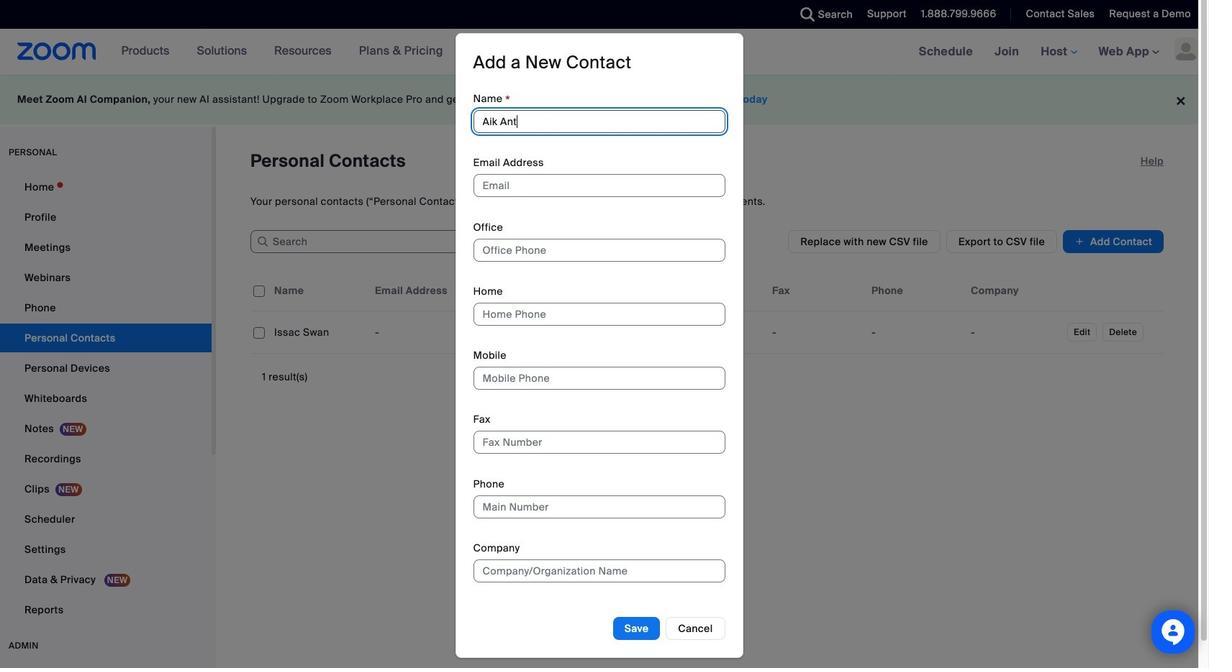 Task type: describe. For each thing, give the bounding box(es) containing it.
8 cell from the left
[[965, 318, 1064, 347]]

add image
[[1074, 235, 1085, 249]]

1 cell from the left
[[268, 318, 369, 347]]

6 cell from the left
[[766, 318, 866, 347]]

Search Contacts Input text field
[[250, 230, 466, 253]]

7 cell from the left
[[866, 318, 965, 347]]

Home Phone text field
[[473, 303, 725, 326]]

First and Last Name text field
[[473, 110, 725, 133]]

4 cell from the left
[[568, 318, 667, 347]]

Email text field
[[473, 174, 725, 197]]

Fax Number text field
[[473, 431, 725, 454]]

personal menu menu
[[0, 173, 212, 626]]



Task type: locate. For each thing, give the bounding box(es) containing it.
dialog
[[455, 33, 743, 658]]

3 cell from the left
[[468, 318, 568, 347]]

2 cell from the left
[[369, 318, 468, 347]]

Office Phone text field
[[473, 239, 725, 262]]

application
[[250, 271, 1174, 365]]

banner
[[0, 29, 1209, 76]]

Main Number text field
[[473, 496, 725, 519]]

footer
[[0, 75, 1198, 125]]

Company/Organization Name text field
[[473, 560, 725, 583]]

Mobile Phone text field
[[473, 367, 725, 390]]

meetings navigation
[[908, 29, 1209, 76]]

cell
[[268, 318, 369, 347], [369, 318, 468, 347], [468, 318, 568, 347], [568, 318, 667, 347], [667, 318, 766, 347], [766, 318, 866, 347], [866, 318, 965, 347], [965, 318, 1064, 347]]

product information navigation
[[111, 29, 454, 75]]

5 cell from the left
[[667, 318, 766, 347]]



Task type: vqa. For each thing, say whether or not it's contained in the screenshot.
FOOTER
yes



